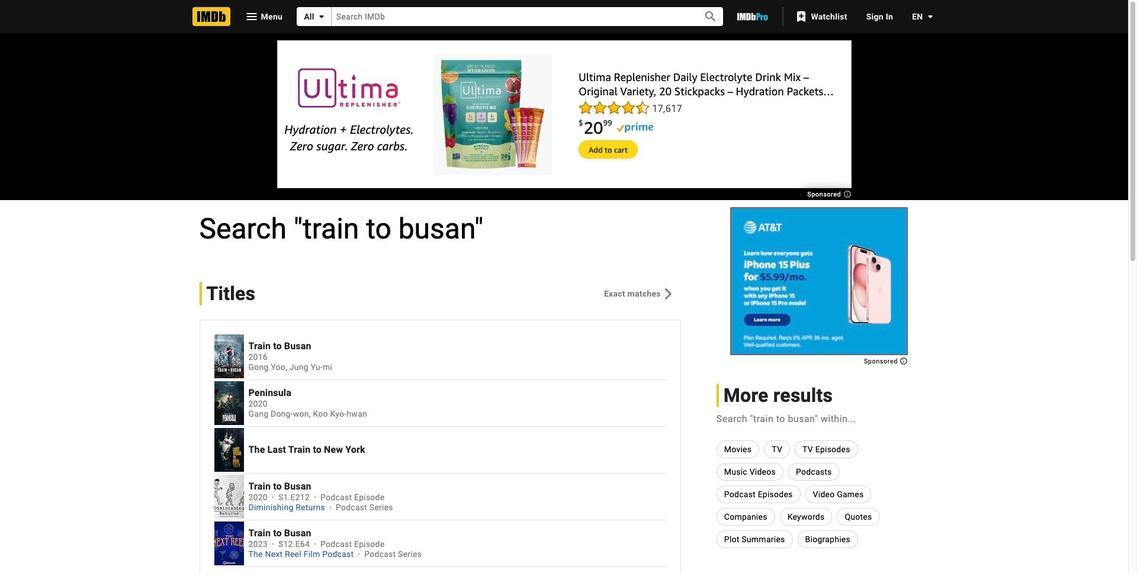 Task type: locate. For each thing, give the bounding box(es) containing it.
diminishing returns (2016) image
[[214, 475, 244, 519]]

main content
[[0, 33, 1129, 574]]

watchlist image
[[795, 9, 809, 24]]

sponsored content section
[[277, 40, 852, 197], [731, 207, 908, 364]]

lee jung-hyun, kwon hae-hyo, ye-won lee, gang dong-won, kim min-jae, koo kyo-hwan, and re lee in peninsula (2020) image
[[214, 382, 244, 425]]

home image
[[192, 7, 230, 26]]

None field
[[332, 7, 691, 26]]

arrow drop down image
[[923, 9, 938, 24]]

the next reel film podcast (2011) image
[[214, 522, 244, 566]]

kim su-an, gong yoo, jung yu-mi, ma dong-seok, sohee, and choi woo-sik in train to busan (2016) image
[[214, 335, 244, 379]]

menu image
[[244, 9, 259, 24]]

None search field
[[297, 7, 724, 26]]



Task type: vqa. For each thing, say whether or not it's contained in the screenshot.
the Home image
yes



Task type: describe. For each thing, give the bounding box(es) containing it.
the last train to new york image
[[214, 428, 244, 472]]

submit search image
[[704, 10, 718, 24]]

1 vertical spatial sponsored content section
[[731, 207, 908, 364]]

Search IMDb text field
[[332, 7, 691, 26]]

0 vertical spatial sponsored content section
[[277, 40, 852, 197]]

arrow drop down image
[[315, 9, 329, 24]]

arrow right image
[[661, 287, 675, 301]]



